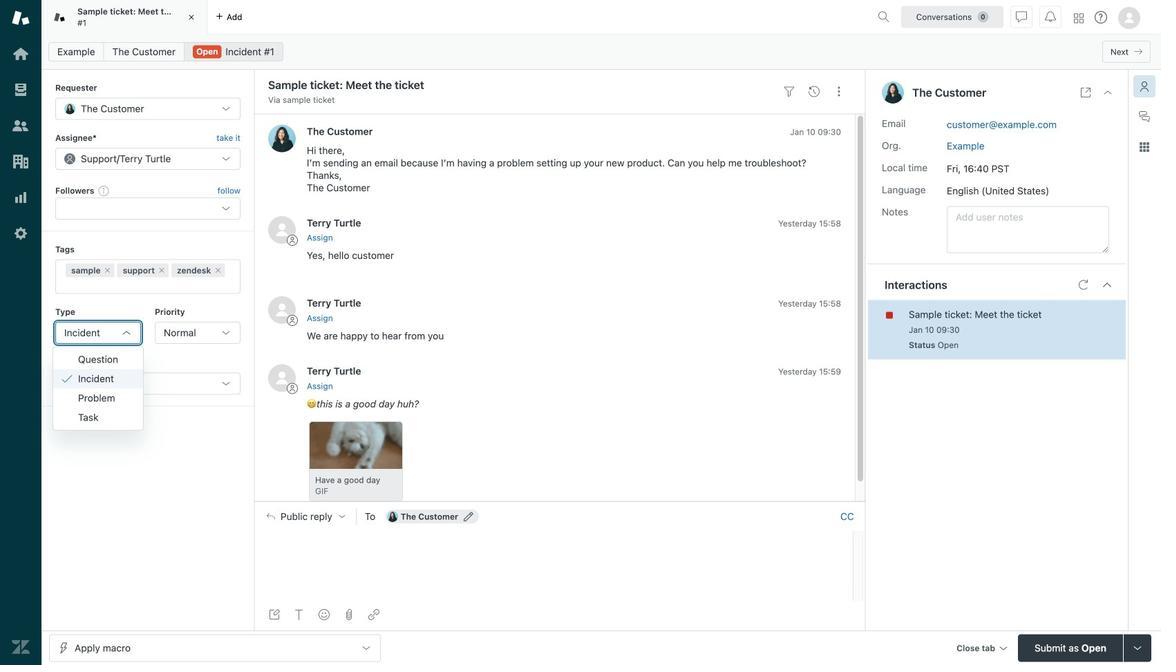 Task type: locate. For each thing, give the bounding box(es) containing it.
filter image
[[784, 86, 795, 97]]

get help image
[[1095, 11, 1107, 23]]

reporting image
[[12, 189, 30, 207]]

2 horizontal spatial remove image
[[214, 267, 222, 275]]

Yesterday 15:59 text field
[[778, 367, 841, 377]]

views image
[[12, 81, 30, 99]]

displays possible ticket submission types image
[[1132, 643, 1143, 654]]

1 horizontal spatial remove image
[[158, 267, 166, 275]]

avatar image for yesterday 15:58 text field
[[268, 216, 296, 244]]

remove image
[[103, 267, 112, 275], [158, 267, 166, 275], [214, 267, 222, 275]]

option
[[53, 350, 143, 369], [53, 389, 143, 408], [53, 408, 143, 428]]

Jan 10 09:30 text field
[[790, 127, 841, 137], [909, 325, 960, 335]]

0 vertical spatial jan 10 09:30 text field
[[790, 127, 841, 137]]

get started image
[[12, 45, 30, 63]]

close image
[[185, 10, 198, 24], [1102, 87, 1113, 98]]

Yesterday 15:58 text field
[[778, 219, 841, 228]]

avatar image
[[268, 125, 296, 152], [268, 216, 296, 244], [268, 297, 296, 324], [268, 365, 296, 392]]

0 horizontal spatial jan 10 09:30 text field
[[790, 127, 841, 137]]

0 horizontal spatial close image
[[185, 10, 198, 24]]

1 remove image from the left
[[103, 267, 112, 275]]

0 vertical spatial close image
[[185, 10, 198, 24]]

1 horizontal spatial close image
[[1102, 87, 1113, 98]]

4 avatar image from the top
[[268, 365, 296, 392]]

insert emojis image
[[319, 610, 330, 621]]

secondary element
[[41, 38, 1161, 66]]

2 avatar image from the top
[[268, 216, 296, 244]]

3 option from the top
[[53, 408, 143, 428]]

organizations image
[[12, 153, 30, 171]]

zendesk image
[[12, 639, 30, 657]]

1 horizontal spatial jan 10 09:30 text field
[[909, 325, 960, 335]]

avatar image for yesterday 15:58 text box
[[268, 297, 296, 324]]

1 avatar image from the top
[[268, 125, 296, 152]]

add link (cmd k) image
[[368, 610, 379, 621]]

zendesk products image
[[1074, 13, 1084, 23]]

1 option from the top
[[53, 350, 143, 369]]

0 horizontal spatial remove image
[[103, 267, 112, 275]]

3 remove image from the left
[[214, 267, 222, 275]]

2 remove image from the left
[[158, 267, 166, 275]]

list box
[[53, 347, 144, 431]]

3 avatar image from the top
[[268, 297, 296, 324]]

tab
[[41, 0, 207, 35]]

apps image
[[1139, 142, 1150, 153]]

notifications image
[[1045, 11, 1056, 22]]



Task type: vqa. For each thing, say whether or not it's contained in the screenshot.
NOTIFY ME WHEN EXPLORE IS READY
no



Task type: describe. For each thing, give the bounding box(es) containing it.
customers image
[[12, 117, 30, 135]]

Add user notes text field
[[947, 206, 1109, 253]]

events image
[[809, 86, 820, 97]]

Subject field
[[265, 77, 774, 93]]

add attachment image
[[344, 610, 355, 621]]

main element
[[0, 0, 41, 666]]

user image
[[882, 82, 904, 104]]

hide composer image
[[554, 496, 565, 507]]

Yesterday 15:58 text field
[[778, 299, 841, 309]]

1 vertical spatial jan 10 09:30 text field
[[909, 325, 960, 335]]

customer context image
[[1139, 81, 1150, 92]]

info on adding followers image
[[98, 185, 109, 196]]

conversationlabel log
[[254, 114, 865, 520]]

zendesk support image
[[12, 9, 30, 27]]

edit user image
[[464, 512, 473, 522]]

format text image
[[294, 610, 305, 621]]

1 vertical spatial close image
[[1102, 87, 1113, 98]]

avatar image for 'yesterday 15:59' text field
[[268, 365, 296, 392]]

button displays agent's chat status as invisible. image
[[1016, 11, 1027, 22]]

view more details image
[[1080, 87, 1091, 98]]

close image inside tabs tab list
[[185, 10, 198, 24]]

draft mode image
[[269, 610, 280, 621]]

have a good day.gif image
[[310, 422, 404, 469]]

2 option from the top
[[53, 389, 143, 408]]

customer@example.com image
[[387, 511, 398, 522]]

tabs tab list
[[41, 0, 872, 35]]

admin image
[[12, 225, 30, 243]]



